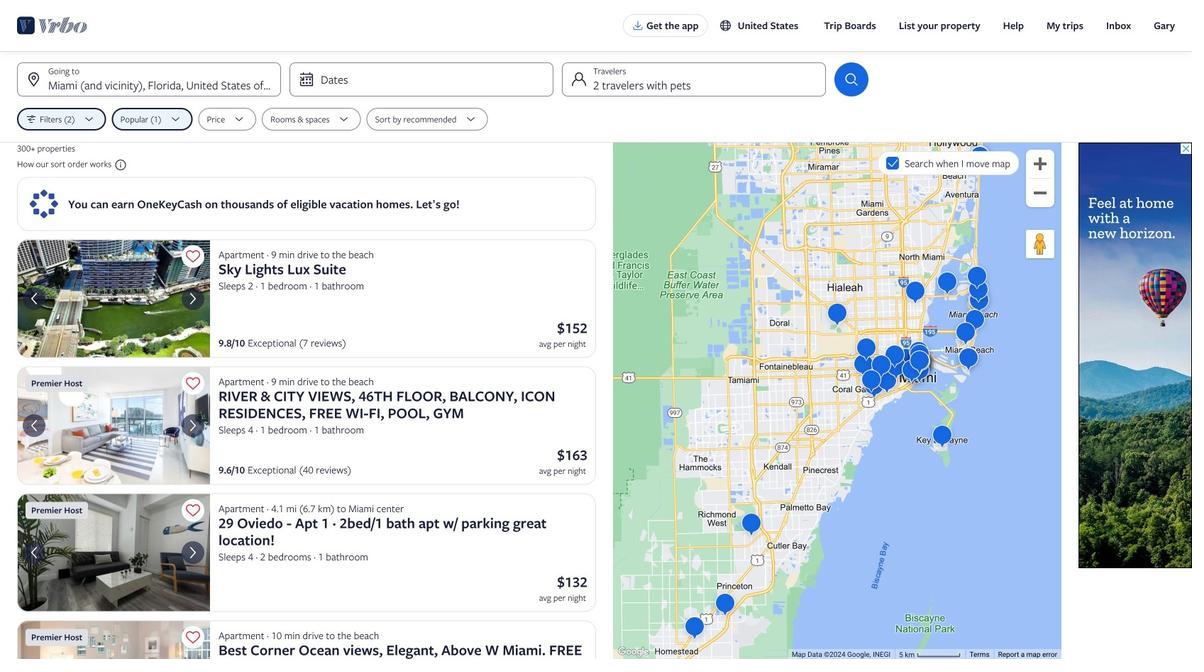 Task type: vqa. For each thing, say whether or not it's contained in the screenshot.
Help future hosts get to know you better. You can share your travel style, hobbies, interests, and more. text box
no



Task type: locate. For each thing, give the bounding box(es) containing it.
show previous image for 29 oviedo - apt 1 · 2bed/1 bath apt w/ parking great location! image
[[26, 544, 43, 561]]

small image
[[719, 19, 732, 32], [111, 159, 127, 171]]

1 vertical spatial living area image
[[17, 621, 210, 659]]

0 vertical spatial small image
[[719, 19, 732, 32]]

map region
[[613, 143, 1061, 659]]

1 vertical spatial small image
[[111, 159, 127, 171]]

search image
[[843, 71, 860, 88]]

living area image
[[17, 367, 210, 485], [17, 621, 210, 659]]

1 horizontal spatial small image
[[719, 19, 732, 32]]

0 vertical spatial living area image
[[17, 367, 210, 485]]

0 horizontal spatial small image
[[111, 159, 127, 171]]

1 living area image from the top
[[17, 367, 210, 485]]

show next image for river & city views, 46th floor, balcony, icon residences, free wi-fi, pool, gym image
[[184, 417, 202, 434]]



Task type: describe. For each thing, give the bounding box(es) containing it.
show previous image for sky lights lux suite image
[[26, 290, 43, 307]]

show previous image for river & city views, 46th floor, balcony, icon residences, free wi-fi, pool, gym image
[[26, 417, 43, 434]]

download the app button image
[[632, 20, 644, 31]]

vrbo logo image
[[17, 14, 87, 37]]

one key blue tier image
[[28, 188, 60, 220]]

show next image for 29 oviedo - apt 1 · 2bed/1 bath apt w/ parking great location! image
[[184, 544, 202, 561]]

aerial view image
[[17, 240, 210, 358]]

show next image for sky lights lux suite image
[[184, 290, 202, 307]]

image of 29 oviedo - apt 1 · 2bed/1 bath apt w/ parking great location! image
[[17, 494, 210, 612]]

google image
[[617, 645, 650, 659]]

2 living area image from the top
[[17, 621, 210, 659]]



